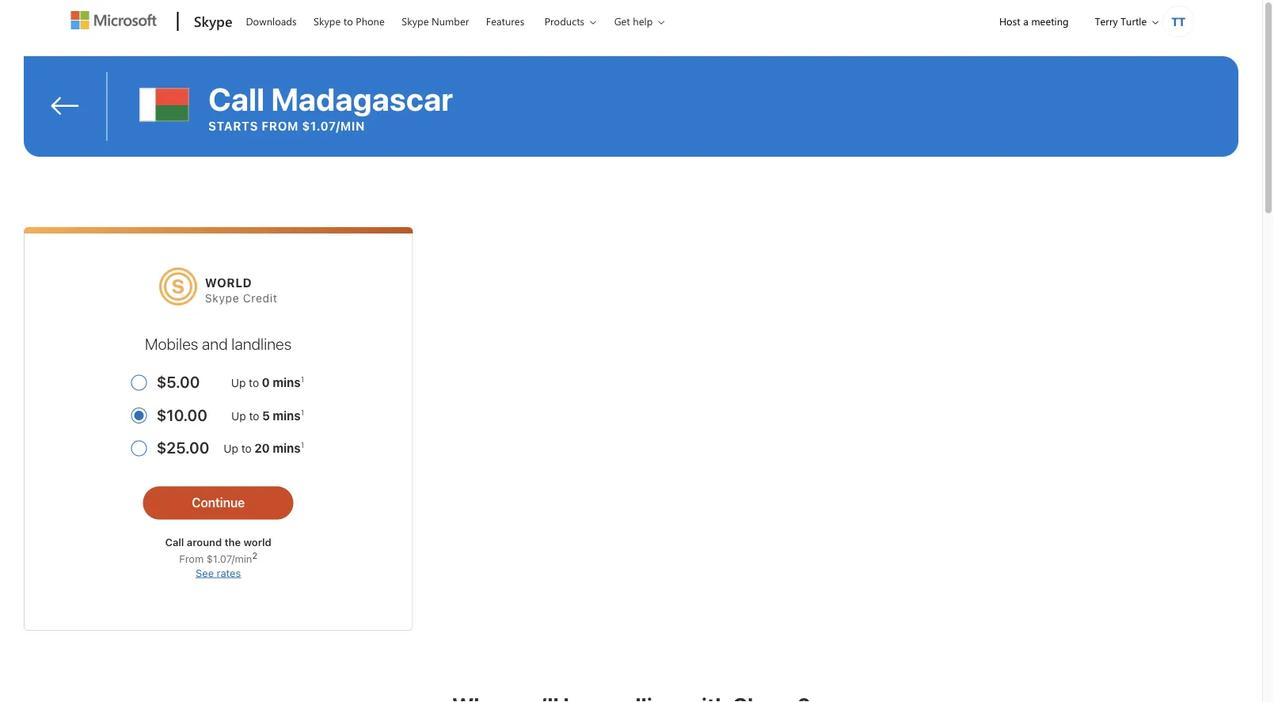 Task type: locate. For each thing, give the bounding box(es) containing it.
phone
[[356, 14, 385, 28]]

1 1 from the top
[[301, 375, 304, 384]]

$10.00
[[157, 406, 208, 424]]

up for $5.00
[[231, 377, 246, 390]]

mins inside up to 20 mins 1
[[273, 442, 301, 456]]

0 horizontal spatial $1.07/min
[[207, 553, 252, 565]]

turtle
[[1121, 14, 1148, 28]]

up to 20 mins 1
[[224, 441, 304, 456]]

madagascar
[[271, 80, 453, 118]]

20
[[255, 442, 270, 456]]

features
[[486, 14, 525, 28]]

mins for $5.00
[[273, 376, 301, 390]]

to inside up to 5 mins 1
[[249, 410, 259, 423]]

mins inside up to 5 mins 1
[[273, 409, 301, 423]]

2 mins from the top
[[273, 409, 301, 423]]

to for $25.00
[[241, 443, 252, 456]]

0 vertical spatial call
[[208, 80, 265, 118]]

1 horizontal spatial call
[[208, 80, 265, 118]]

1 right 0 on the left of page
[[301, 375, 304, 384]]

$25.00 up to 20 mins element
[[157, 430, 306, 463]]

1 inside up to 5 mins 1
[[301, 408, 304, 417]]

0 vertical spatial 1 link
[[301, 375, 304, 384]]

1 link
[[301, 375, 304, 384], [301, 408, 304, 417], [301, 441, 304, 450]]

1 inside up to 20 mins 1
[[301, 441, 304, 450]]

0 vertical spatial mins
[[273, 376, 301, 390]]

none radio containing $25.00
[[131, 430, 306, 463]]

mins inside the up to 0 mins 1
[[273, 376, 301, 390]]

terry turtle
[[1096, 14, 1148, 28]]

starts
[[208, 119, 258, 133]]

to inside up to 20 mins 1
[[241, 443, 252, 456]]

up left 5
[[231, 410, 246, 423]]

1 link right 0 on the left of page
[[301, 375, 304, 384]]

skype left phone
[[314, 14, 341, 28]]

1 vertical spatial $1.07/min
[[207, 553, 252, 565]]

skype link
[[186, 1, 237, 44]]

skype left downloads at top left
[[194, 11, 233, 30]]

number
[[432, 14, 469, 28]]

0 vertical spatial 1
[[301, 375, 304, 384]]

0 vertical spatial up
[[231, 377, 246, 390]]

1 inside the up to 0 mins 1
[[301, 375, 304, 384]]

call up starts
[[208, 80, 265, 118]]

3 mins from the top
[[273, 442, 301, 456]]

to
[[344, 14, 353, 28], [249, 377, 259, 390], [249, 410, 259, 423], [241, 443, 252, 456]]

1 link for $5.00
[[301, 375, 304, 384]]

1 vertical spatial up
[[231, 410, 246, 423]]

1 vertical spatial call
[[165, 537, 184, 549]]

1 vertical spatial mins
[[273, 409, 301, 423]]

1 mins from the top
[[273, 376, 301, 390]]

1 right 20
[[301, 441, 304, 450]]

call up from
[[165, 537, 184, 549]]

up
[[231, 377, 246, 390], [231, 410, 246, 423], [224, 443, 238, 456]]

1 horizontal spatial $1.07/min
[[302, 119, 365, 133]]

microsoft image
[[71, 11, 157, 29]]

2 1 link from the top
[[301, 408, 304, 417]]

up inside up to 5 mins 1
[[231, 410, 246, 423]]

2 vertical spatial 1
[[301, 441, 304, 450]]

products
[[545, 14, 585, 28]]

$1.07/min up rates
[[207, 553, 252, 565]]

to inside the up to 0 mins 1
[[249, 377, 259, 390]]

1 vertical spatial 1
[[301, 408, 304, 417]]

call around the world from $1.07/min 2 see rates
[[165, 537, 272, 579]]

1 1 link from the top
[[301, 375, 304, 384]]

None radio
[[131, 398, 306, 430], [131, 430, 306, 463]]

up to 5 mins 1
[[231, 408, 304, 423]]

meeting
[[1032, 14, 1070, 28]]

to left 0 on the left of page
[[249, 377, 259, 390]]

mins right 5
[[273, 409, 301, 423]]

none radio $25.00 up to 20 mins
[[131, 430, 306, 463]]

0 horizontal spatial call
[[165, 537, 184, 549]]

call for madagascar
[[208, 80, 265, 118]]

1 link right 5
[[301, 408, 304, 417]]

up for $25.00
[[224, 443, 238, 456]]

call inside call around the world from $1.07/min 2 see rates
[[165, 537, 184, 549]]

skype left "number"
[[402, 14, 429, 28]]

to left 5
[[249, 410, 259, 423]]

mins
[[273, 376, 301, 390], [273, 409, 301, 423], [273, 442, 301, 456]]

1 link for $10.00
[[301, 408, 304, 417]]

products button
[[535, 1, 609, 42]]

skype
[[194, 11, 233, 30], [314, 14, 341, 28], [402, 14, 429, 28], [205, 292, 240, 305]]

1 vertical spatial 1 link
[[301, 408, 304, 417]]

mins right 20
[[273, 442, 301, 456]]

5
[[262, 409, 270, 423]]

None radio
[[131, 365, 306, 398]]

up left 0 on the left of page
[[231, 377, 246, 390]]

skype number link
[[395, 1, 476, 39]]

call for around
[[165, 537, 184, 549]]

up inside the up to 0 mins 1
[[231, 377, 246, 390]]

mobiles and landlines
[[145, 335, 292, 353]]

from
[[179, 553, 204, 565]]

terry
[[1096, 14, 1119, 28]]

$1.07/min inside call madagascar starts from $1.07/min
[[302, 119, 365, 133]]

to for $5.00
[[249, 377, 259, 390]]

mins for $10.00
[[273, 409, 301, 423]]

1 link inside $25.00 up to 20 mins element
[[301, 441, 304, 450]]

1 none radio from the top
[[131, 398, 306, 430]]

1 link inside $10.00 up to 5 mins element
[[301, 408, 304, 417]]

1 link right 20
[[301, 441, 304, 450]]

3 1 link from the top
[[301, 441, 304, 450]]

call inside call madagascar starts from $1.07/min
[[208, 80, 265, 118]]

1 right 5
[[301, 408, 304, 417]]

2 vertical spatial up
[[224, 443, 238, 456]]

2 vertical spatial mins
[[273, 442, 301, 456]]

host a meeting
[[1000, 14, 1070, 28]]

1 for $5.00
[[301, 375, 304, 384]]

1 link inside '$5.00 up to 0 mins' 'element'
[[301, 375, 304, 384]]

to left 20
[[241, 443, 252, 456]]

mins right 0 on the left of page
[[273, 376, 301, 390]]

0 vertical spatial $1.07/min
[[302, 119, 365, 133]]

3 1 from the top
[[301, 441, 304, 450]]

2 none radio from the top
[[131, 430, 306, 463]]

mobiles and landlines option group
[[131, 365, 306, 463]]

get help button
[[604, 1, 678, 42]]

$1.07/min down madagascar
[[302, 119, 365, 133]]

1
[[301, 375, 304, 384], [301, 408, 304, 417], [301, 441, 304, 450]]

skype down world
[[205, 292, 240, 305]]

$1.07/min
[[302, 119, 365, 133], [207, 553, 252, 565]]

world
[[244, 537, 272, 549]]

continue
[[192, 495, 245, 510]]

call madagascar starts from $1.07/min
[[208, 80, 453, 133]]

mins for $25.00
[[273, 442, 301, 456]]

up left 20
[[224, 443, 238, 456]]

downloads link
[[239, 1, 304, 39]]

2 1 from the top
[[301, 408, 304, 417]]

skype for skype
[[194, 11, 233, 30]]

see
[[196, 567, 214, 579]]

none radio containing $10.00
[[131, 398, 306, 430]]

$5.00
[[157, 373, 200, 392]]

up inside up to 20 mins 1
[[224, 443, 238, 456]]

2 vertical spatial 1 link
[[301, 441, 304, 450]]

none radio $10.00 up to 5 mins
[[131, 398, 306, 430]]

call
[[208, 80, 265, 118], [165, 537, 184, 549]]



Task type: vqa. For each thing, say whether or not it's contained in the screenshot.
calls to the left
no



Task type: describe. For each thing, give the bounding box(es) containing it.
$1.07/min inside call around the world from $1.07/min 2 see rates
[[207, 553, 252, 565]]

skype for skype to phone
[[314, 14, 341, 28]]

get
[[615, 14, 631, 28]]

credit
[[243, 292, 278, 305]]

to left phone
[[344, 14, 353, 28]]

get help
[[615, 14, 653, 28]]

continue link
[[143, 487, 294, 520]]

a
[[1024, 14, 1029, 28]]

up for $10.00
[[231, 410, 246, 423]]

up to 0 mins 1
[[231, 375, 304, 390]]

back to international subscriptions image
[[49, 91, 81, 123]]

downloads
[[246, 14, 297, 28]]

help
[[633, 14, 653, 28]]

1 link for $25.00
[[301, 441, 304, 450]]

host a meeting link
[[986, 1, 1083, 41]]

skype number
[[402, 14, 469, 28]]

world skype credit
[[205, 276, 278, 305]]

$25.00
[[157, 439, 209, 457]]

world
[[205, 276, 252, 290]]

skype inside world skype credit
[[205, 292, 240, 305]]

$10.00 up to 5 mins element
[[157, 398, 306, 430]]

2
[[252, 551, 258, 561]]

from
[[262, 119, 299, 133]]

mobiles
[[145, 335, 198, 353]]

and
[[202, 335, 228, 353]]

skype to phone
[[314, 14, 385, 28]]

2 link
[[252, 551, 258, 561]]

the
[[225, 537, 241, 549]]

none radio containing $5.00
[[131, 365, 306, 398]]

landlines
[[232, 335, 292, 353]]

see rates button
[[196, 567, 241, 579]]

host
[[1000, 14, 1021, 28]]

rates
[[217, 567, 241, 579]]

0
[[262, 376, 270, 390]]

skype to phone link
[[307, 1, 392, 39]]

tt
[[1172, 13, 1186, 29]]

$5.00 up to 0 mins element
[[157, 365, 306, 398]]

1 for $25.00
[[301, 441, 304, 450]]

to for $10.00
[[249, 410, 259, 423]]

features link
[[479, 1, 532, 39]]

skype for skype number
[[402, 14, 429, 28]]

around
[[187, 537, 222, 549]]

madagascar image
[[139, 80, 189, 130]]

1 for $10.00
[[301, 408, 304, 417]]



